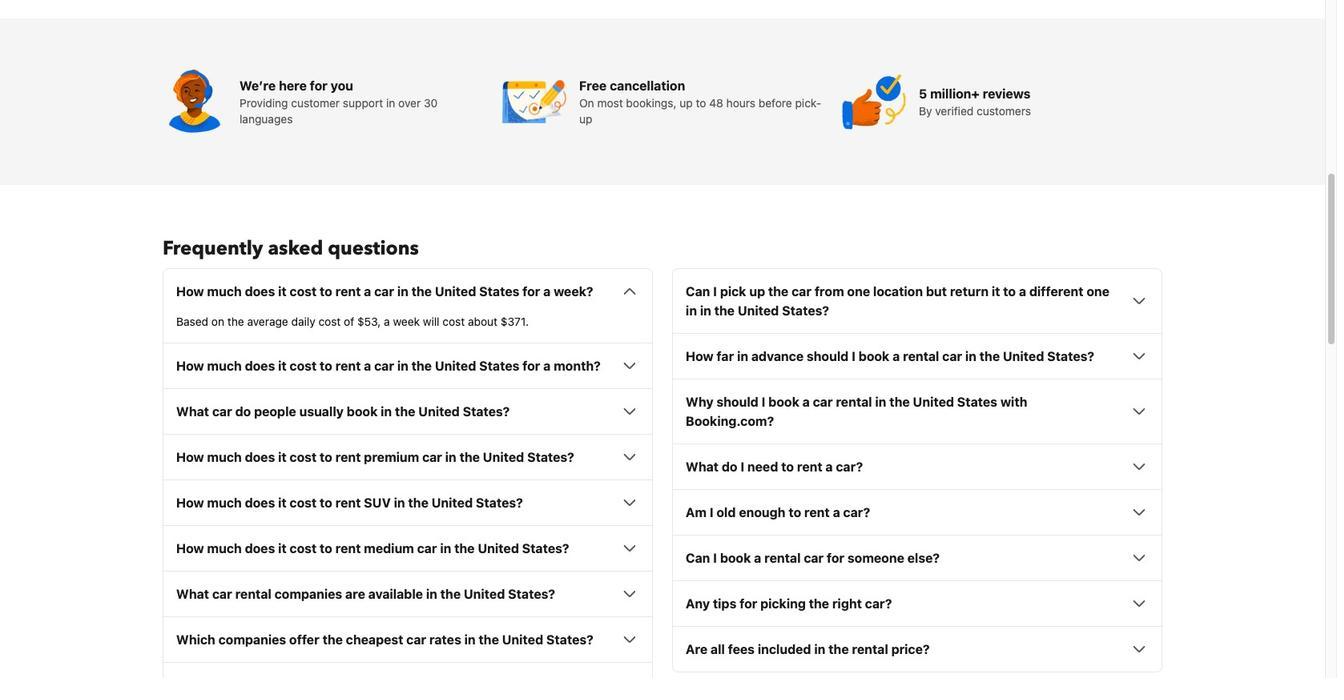Task type: vqa. For each thing, say whether or not it's contained in the screenshot.
up to the top
yes



Task type: describe. For each thing, give the bounding box(es) containing it.
are
[[686, 643, 708, 657]]

over
[[398, 96, 421, 110]]

any
[[686, 597, 710, 612]]

of
[[344, 315, 354, 329]]

it inside can i pick up the car from one location but return it to a different one in in the united states?
[[992, 285, 1001, 299]]

verified
[[936, 104, 974, 118]]

book down old
[[720, 552, 751, 566]]

to inside how much does it cost to rent suv in the united states? dropdown button
[[320, 496, 333, 511]]

i inside what do i need to rent a car? dropdown button
[[741, 460, 745, 475]]

what car do people usually book in the united states? button
[[176, 403, 640, 422]]

which companies offer the cheapest car rates  in the united states? button
[[176, 631, 640, 650]]

cost for how much does it cost to rent medium car in the united states?
[[290, 542, 317, 556]]

what for what car rental companies are available in the united states?
[[176, 588, 209, 602]]

up inside can i pick up the car from one location but return it to a different one in in the united states?
[[750, 285, 766, 299]]

on
[[212, 315, 224, 329]]

can i book a rental car for someone else?
[[686, 552, 940, 566]]

fees
[[728, 643, 755, 657]]

right
[[833, 597, 862, 612]]

for up $371.
[[523, 285, 541, 299]]

to inside free cancellation on most bookings, up to 48 hours before pick- up
[[696, 96, 706, 110]]

how far in advance should i book a rental car in the united states? button
[[686, 347, 1149, 367]]

how for how much does it cost to rent a car in the united states for a month?
[[176, 359, 204, 374]]

how much does it cost to rent medium car in the united states?
[[176, 542, 569, 556]]

does for how much does it cost to rent premium car in the united states?
[[245, 451, 275, 465]]

states? inside how much does it cost to rent suv in the united states? dropdown button
[[476, 496, 523, 511]]

how for how much does it cost to rent medium car in the united states?
[[176, 542, 204, 556]]

$53,
[[357, 315, 381, 329]]

5
[[919, 87, 928, 101]]

united inside "dropdown button"
[[419, 405, 460, 419]]

what car rental companies are available in the united states? button
[[176, 585, 640, 605]]

for left month?
[[523, 359, 541, 374]]

advance
[[752, 350, 804, 364]]

questions
[[328, 236, 419, 262]]

included
[[758, 643, 812, 657]]

million+
[[931, 87, 980, 101]]

what for what car do people usually book in the united states?
[[176, 405, 209, 419]]

free cancellation image
[[503, 70, 567, 134]]

we're here for you image
[[163, 70, 227, 134]]

it for how much does it cost to rent medium car in the united states?
[[278, 542, 287, 556]]

need
[[748, 460, 779, 475]]

tips
[[713, 597, 737, 612]]

much for how much does it cost to rent premium car in the united states?
[[207, 451, 242, 465]]

different
[[1030, 285, 1084, 299]]

the inside why should i book a car rental in the united states with booking.com?
[[890, 395, 910, 410]]

you
[[331, 79, 353, 93]]

cancellation
[[610, 79, 686, 93]]

5 million+ reviews by verified customers
[[919, 87, 1032, 118]]

1 vertical spatial up
[[580, 112, 593, 126]]

should inside why should i book a car rental in the united states with booking.com?
[[717, 395, 759, 410]]

why should i book a car rental in the united states with booking.com? button
[[686, 393, 1149, 431]]

much for how much does it cost to rent a car in the united states for a month?
[[207, 359, 242, 374]]

states? inside what car do people usually book in the united states? "dropdown button"
[[463, 405, 510, 419]]

will
[[423, 315, 440, 329]]

price?
[[892, 643, 930, 657]]

much for how much does it cost to rent suv in the united states?
[[207, 496, 242, 511]]

we're here for you providing customer support in over 30 languages
[[240, 79, 438, 126]]

it for how much does it cost to rent premium car in the united states?
[[278, 451, 287, 465]]

else?
[[908, 552, 940, 566]]

for inside the we're here for you providing customer support in over 30 languages
[[310, 79, 328, 93]]

the right suv at left
[[408, 496, 429, 511]]

we're
[[240, 79, 276, 93]]

car inside why should i book a car rental in the united states with booking.com?
[[813, 395, 833, 410]]

how much does it cost to rent a car in the united states for a month? button
[[176, 357, 640, 376]]

cost for how much does it cost to rent a car in the united states for a week?
[[290, 285, 317, 299]]

it for how much does it cost to rent a car in the united states for a week?
[[278, 285, 287, 299]]

based
[[176, 315, 208, 329]]

what car do people usually book in the united states?
[[176, 405, 510, 419]]

i inside am i old enough to rent a car? dropdown button
[[710, 506, 714, 520]]

states? inside how much does it cost to rent medium car in the united states? dropdown button
[[522, 542, 569, 556]]

does for how much does it cost to rent suv in the united states?
[[245, 496, 275, 511]]

by
[[919, 104, 933, 118]]

bookings,
[[626, 96, 677, 110]]

average
[[247, 315, 288, 329]]

a inside why should i book a car rental in the united states with booking.com?
[[803, 395, 810, 410]]

it for how much does it cost to rent suv in the united states?
[[278, 496, 287, 511]]

48
[[710, 96, 724, 110]]

the down the 'right'
[[829, 643, 849, 657]]

most
[[598, 96, 623, 110]]

the down how much does it cost to rent a car in the united states for a month? dropdown button on the left bottom of the page
[[395, 405, 416, 419]]

$371.
[[501, 315, 529, 329]]

states inside why should i book a car rental in the united states with booking.com?
[[958, 395, 998, 410]]

available
[[368, 588, 423, 602]]

based on the average daily cost of $53, a week will cost about $371.
[[176, 315, 529, 329]]

how much does it cost to rent a car in the united states for a week?
[[176, 285, 594, 299]]

frequently asked questions
[[163, 236, 419, 262]]

old
[[717, 506, 736, 520]]

a down $53,
[[364, 359, 371, 374]]

why
[[686, 395, 714, 410]]

customer
[[291, 96, 340, 110]]

how much does it cost to rent a car in the united states for a month?
[[176, 359, 601, 374]]

the up what car rental companies are available in the united states? dropdown button
[[455, 542, 475, 556]]

does for how much does it cost to rent a car in the united states for a month?
[[245, 359, 275, 374]]

to inside am i old enough to rent a car? dropdown button
[[789, 506, 802, 520]]

can i book a rental car for someone else? button
[[686, 549, 1149, 569]]

car? for am i old enough to rent a car?
[[844, 506, 871, 520]]

how for how much does it cost to rent premium car in the united states?
[[176, 451, 204, 465]]

are all fees included in the rental price? button
[[686, 641, 1149, 660]]

book up why should i book a car rental in the united states with booking.com?
[[859, 350, 890, 364]]

people
[[254, 405, 296, 419]]

for left the someone
[[827, 552, 845, 566]]

medium
[[364, 542, 414, 556]]

cheapest
[[346, 633, 404, 648]]

in inside the we're here for you providing customer support in over 30 languages
[[386, 96, 395, 110]]

what do i need to rent a car? button
[[686, 458, 1149, 477]]

to inside how much does it cost to rent a car in the united states for a week? dropdown button
[[320, 285, 333, 299]]

rent for how much does it cost to rent a car in the united states for a week?
[[336, 285, 361, 299]]

the right pick
[[769, 285, 789, 299]]

week?
[[554, 285, 594, 299]]

any tips for picking the right car? button
[[686, 595, 1149, 614]]

does for how much does it cost to rent medium car in the united states?
[[245, 542, 275, 556]]

how much does it cost to rent premium car in the united states? button
[[176, 448, 640, 468]]

states for week?
[[479, 285, 520, 299]]

with
[[1001, 395, 1028, 410]]

suv
[[364, 496, 391, 511]]

on
[[580, 96, 594, 110]]

frequently
[[163, 236, 263, 262]]

from
[[815, 285, 845, 299]]

how much does it cost to rent premium car in the united states?
[[176, 451, 575, 465]]

cost left of
[[319, 315, 341, 329]]

about
[[468, 315, 498, 329]]

free cancellation on most bookings, up to 48 hours before pick- up
[[580, 79, 822, 126]]

offer
[[289, 633, 320, 648]]

the down pick
[[715, 304, 735, 318]]

how much does it cost to rent suv in the united states?
[[176, 496, 523, 511]]

what do i need to rent a car?
[[686, 460, 863, 475]]

a down can i pick up the car from one location but return it to a different one in in the united states?
[[893, 350, 900, 364]]

am i old enough to rent a car? button
[[686, 504, 1149, 523]]

hours
[[727, 96, 756, 110]]

premium
[[364, 451, 419, 465]]



Task type: locate. For each thing, give the bounding box(es) containing it.
the down will
[[412, 359, 432, 374]]

to left 48
[[696, 96, 706, 110]]

how inside how much does it cost to rent a car in the united states for a month? dropdown button
[[176, 359, 204, 374]]

the right on
[[227, 315, 244, 329]]

car?
[[836, 460, 863, 475], [844, 506, 871, 520], [865, 597, 892, 612]]

0 vertical spatial what
[[176, 405, 209, 419]]

how for how much does it cost to rent a car in the united states for a week?
[[176, 285, 204, 299]]

am i old enough to rent a car?
[[686, 506, 871, 520]]

can
[[686, 285, 710, 299], [686, 552, 710, 566]]

booking.com?
[[686, 415, 774, 429]]

how inside how much does it cost to rent suv in the united states? dropdown button
[[176, 496, 204, 511]]

a down "advance"
[[803, 395, 810, 410]]

rent inside how much does it cost to rent a car in the united states for a month? dropdown button
[[336, 359, 361, 374]]

the
[[412, 285, 432, 299], [769, 285, 789, 299], [715, 304, 735, 318], [227, 315, 244, 329], [980, 350, 1000, 364], [412, 359, 432, 374], [890, 395, 910, 410], [395, 405, 416, 419], [460, 451, 480, 465], [408, 496, 429, 511], [455, 542, 475, 556], [441, 588, 461, 602], [809, 597, 830, 612], [323, 633, 343, 648], [479, 633, 499, 648], [829, 643, 849, 657]]

how far in advance should i book a rental car in the united states?
[[686, 350, 1095, 364]]

companies up offer
[[275, 588, 342, 602]]

one
[[848, 285, 871, 299], [1087, 285, 1110, 299]]

up
[[680, 96, 693, 110], [580, 112, 593, 126], [750, 285, 766, 299]]

the right offer
[[323, 633, 343, 648]]

do inside what car do people usually book in the united states? "dropdown button"
[[235, 405, 251, 419]]

should
[[807, 350, 849, 364], [717, 395, 759, 410]]

reviews
[[983, 87, 1031, 101]]

2 does from the top
[[245, 359, 275, 374]]

someone
[[848, 552, 905, 566]]

0 vertical spatial do
[[235, 405, 251, 419]]

cost for how much does it cost to rent premium car in the united states?
[[290, 451, 317, 465]]

to left suv at left
[[320, 496, 333, 511]]

rent for how much does it cost to rent premium car in the united states?
[[336, 451, 361, 465]]

2 one from the left
[[1087, 285, 1110, 299]]

to inside can i pick up the car from one location but return it to a different one in in the united states?
[[1004, 285, 1016, 299]]

cost down usually
[[290, 451, 317, 465]]

car? right the 'right'
[[865, 597, 892, 612]]

do
[[235, 405, 251, 419], [722, 460, 738, 475]]

week
[[393, 315, 420, 329]]

5 million+ reviews image
[[842, 70, 907, 134]]

car? down why should i book a car rental in the united states with booking.com?
[[836, 460, 863, 475]]

much inside how much does it cost to rent suv in the united states? dropdown button
[[207, 496, 242, 511]]

a inside can i pick up the car from one location but return it to a different one in in the united states?
[[1019, 285, 1027, 299]]

in inside why should i book a car rental in the united states with booking.com?
[[876, 395, 887, 410]]

0 vertical spatial up
[[680, 96, 693, 110]]

book down "advance"
[[769, 395, 800, 410]]

does
[[245, 285, 275, 299], [245, 359, 275, 374], [245, 451, 275, 465], [245, 496, 275, 511], [245, 542, 275, 556]]

rent
[[336, 285, 361, 299], [336, 359, 361, 374], [336, 451, 361, 465], [797, 460, 823, 475], [336, 496, 361, 511], [805, 506, 830, 520], [336, 542, 361, 556]]

the up rates
[[441, 588, 461, 602]]

1 horizontal spatial up
[[680, 96, 693, 110]]

what car rental companies are available in the united states?
[[176, 588, 555, 602]]

rental inside why should i book a car rental in the united states with booking.com?
[[836, 395, 873, 410]]

2 vertical spatial car?
[[865, 597, 892, 612]]

much for how much does it cost to rent a car in the united states for a week?
[[207, 285, 242, 299]]

how much does it cost to rent a car in the united states for a week? button
[[176, 282, 640, 302]]

0 horizontal spatial up
[[580, 112, 593, 126]]

much for how much does it cost to rent medium car in the united states?
[[207, 542, 242, 556]]

can for can i book a rental car for someone else?
[[686, 552, 710, 566]]

1 vertical spatial car?
[[844, 506, 871, 520]]

can i pick up the car from one location but return it to a different one in in the united states?
[[686, 285, 1110, 318]]

cost left suv at left
[[290, 496, 317, 511]]

5 much from the top
[[207, 542, 242, 556]]

0 vertical spatial should
[[807, 350, 849, 364]]

states for month?
[[479, 359, 520, 374]]

free
[[580, 79, 607, 93]]

car inside "dropdown button"
[[212, 405, 232, 419]]

to inside how much does it cost to rent medium car in the united states? dropdown button
[[320, 542, 333, 556]]

car? inside dropdown button
[[836, 460, 863, 475]]

1 one from the left
[[848, 285, 871, 299]]

a inside dropdown button
[[833, 506, 841, 520]]

companies inside which companies offer the cheapest car rates  in the united states? dropdown button
[[219, 633, 286, 648]]

are
[[345, 588, 365, 602]]

to
[[696, 96, 706, 110], [320, 285, 333, 299], [1004, 285, 1016, 299], [320, 359, 333, 374], [320, 451, 333, 465], [782, 460, 794, 475], [320, 496, 333, 511], [789, 506, 802, 520], [320, 542, 333, 556]]

1 can from the top
[[686, 285, 710, 299]]

united
[[435, 285, 476, 299], [738, 304, 779, 318], [1003, 350, 1045, 364], [435, 359, 476, 374], [913, 395, 955, 410], [419, 405, 460, 419], [483, 451, 524, 465], [432, 496, 473, 511], [478, 542, 519, 556], [464, 588, 505, 602], [502, 633, 544, 648]]

languages
[[240, 112, 293, 126]]

what inside dropdown button
[[176, 588, 209, 602]]

should right "advance"
[[807, 350, 849, 364]]

3 does from the top
[[245, 451, 275, 465]]

rent for how much does it cost to rent medium car in the united states?
[[336, 542, 361, 556]]

does for how much does it cost to rent a car in the united states for a week?
[[245, 285, 275, 299]]

book inside "dropdown button"
[[347, 405, 378, 419]]

companies inside what car rental companies are available in the united states? dropdown button
[[275, 588, 342, 602]]

2 vertical spatial what
[[176, 588, 209, 602]]

how much does it cost to rent medium car in the united states? button
[[176, 540, 640, 559]]

2 horizontal spatial up
[[750, 285, 766, 299]]

any tips for picking the right car?
[[686, 597, 892, 612]]

rent inside how much does it cost to rent premium car in the united states? dropdown button
[[336, 451, 361, 465]]

rent up can i book a rental car for someone else? at the bottom right of page
[[805, 506, 830, 520]]

2 vertical spatial up
[[750, 285, 766, 299]]

much inside how much does it cost to rent a car in the united states for a month? dropdown button
[[207, 359, 242, 374]]

i inside how far in advance should i book a rental car in the united states? dropdown button
[[852, 350, 856, 364]]

i inside can i pick up the car from one location but return it to a different one in in the united states?
[[714, 285, 717, 299]]

car inside can i pick up the car from one location but return it to a different one in in the united states?
[[792, 285, 812, 299]]

rent inside what do i need to rent a car? dropdown button
[[797, 460, 823, 475]]

rental inside "dropdown button"
[[852, 643, 889, 657]]

a down why should i book a car rental in the united states with booking.com?
[[826, 460, 833, 475]]

cost down how much does it cost to rent suv in the united states? on the left bottom
[[290, 542, 317, 556]]

in
[[386, 96, 395, 110], [397, 285, 409, 299], [686, 304, 697, 318], [700, 304, 712, 318], [737, 350, 749, 364], [966, 350, 977, 364], [397, 359, 409, 374], [876, 395, 887, 410], [381, 405, 392, 419], [445, 451, 457, 465], [394, 496, 405, 511], [440, 542, 452, 556], [426, 588, 438, 602], [465, 633, 476, 648], [815, 643, 826, 657]]

return
[[950, 285, 989, 299]]

to down usually
[[320, 451, 333, 465]]

i inside why should i book a car rental in the united states with booking.com?
[[762, 395, 766, 410]]

much inside how much does it cost to rent premium car in the united states? dropdown button
[[207, 451, 242, 465]]

can inside can i book a rental car for someone else? dropdown button
[[686, 552, 710, 566]]

1 horizontal spatial one
[[1087, 285, 1110, 299]]

the left the 'right'
[[809, 597, 830, 612]]

4 does from the top
[[245, 496, 275, 511]]

0 horizontal spatial do
[[235, 405, 251, 419]]

rent inside how much does it cost to rent suv in the united states? dropdown button
[[336, 496, 361, 511]]

for up customer
[[310, 79, 328, 93]]

do inside what do i need to rent a car? dropdown button
[[722, 460, 738, 475]]

it
[[278, 285, 287, 299], [992, 285, 1001, 299], [278, 359, 287, 374], [278, 451, 287, 465], [278, 496, 287, 511], [278, 542, 287, 556]]

the down return on the right top
[[980, 350, 1000, 364]]

states
[[479, 285, 520, 299], [479, 359, 520, 374], [958, 395, 998, 410]]

usually
[[299, 405, 344, 419]]

what inside dropdown button
[[686, 460, 719, 475]]

one right different
[[1087, 285, 1110, 299]]

but
[[926, 285, 947, 299]]

1 vertical spatial can
[[686, 552, 710, 566]]

states down $371.
[[479, 359, 520, 374]]

0 vertical spatial can
[[686, 285, 710, 299]]

can for can i pick up the car from one location but return it to a different one in in the united states?
[[686, 285, 710, 299]]

to up based on the average daily cost of $53, a week will cost about $371.
[[320, 285, 333, 299]]

far
[[717, 350, 734, 364]]

for right tips
[[740, 597, 758, 612]]

can up any
[[686, 552, 710, 566]]

0 vertical spatial states
[[479, 285, 520, 299]]

before
[[759, 96, 793, 110]]

a inside dropdown button
[[826, 460, 833, 475]]

support
[[343, 96, 383, 110]]

car? inside dropdown button
[[865, 597, 892, 612]]

to inside how much does it cost to rent premium car in the united states? dropdown button
[[320, 451, 333, 465]]

2 vertical spatial states
[[958, 395, 998, 410]]

how for how much does it cost to rent suv in the united states?
[[176, 496, 204, 511]]

daily
[[291, 315, 316, 329]]

a up can i book a rental car for someone else? at the bottom right of page
[[833, 506, 841, 520]]

0 vertical spatial companies
[[275, 588, 342, 602]]

a left month?
[[544, 359, 551, 374]]

what
[[176, 405, 209, 419], [686, 460, 719, 475], [176, 588, 209, 602]]

i inside can i book a rental car for someone else? dropdown button
[[714, 552, 717, 566]]

to right enough
[[789, 506, 802, 520]]

united inside why should i book a car rental in the united states with booking.com?
[[913, 395, 955, 410]]

car? up the someone
[[844, 506, 871, 520]]

much inside how much does it cost to rent a car in the united states for a week? dropdown button
[[207, 285, 242, 299]]

2 can from the top
[[686, 552, 710, 566]]

to down how much does it cost to rent suv in the united states? on the left bottom
[[320, 542, 333, 556]]

states? inside which companies offer the cheapest car rates  in the united states? dropdown button
[[547, 633, 594, 648]]

picking
[[761, 597, 806, 612]]

to right return on the right top
[[1004, 285, 1016, 299]]

0 horizontal spatial should
[[717, 395, 759, 410]]

to up usually
[[320, 359, 333, 374]]

which
[[176, 633, 215, 648]]

rent left suv at left
[[336, 496, 361, 511]]

1 horizontal spatial do
[[722, 460, 738, 475]]

a
[[364, 285, 371, 299], [544, 285, 551, 299], [1019, 285, 1027, 299], [384, 315, 390, 329], [893, 350, 900, 364], [364, 359, 371, 374], [544, 359, 551, 374], [803, 395, 810, 410], [826, 460, 833, 475], [833, 506, 841, 520], [754, 552, 762, 566]]

i left need
[[741, 460, 745, 475]]

location
[[874, 285, 923, 299]]

0 horizontal spatial one
[[848, 285, 871, 299]]

a left different
[[1019, 285, 1027, 299]]

1 vertical spatial should
[[717, 395, 759, 410]]

states? inside can i pick up the car from one location but return it to a different one in in the united states?
[[782, 304, 830, 318]]

i up tips
[[714, 552, 717, 566]]

customers
[[977, 104, 1032, 118]]

how inside how much does it cost to rent premium car in the united states? dropdown button
[[176, 451, 204, 465]]

a left 'week?'
[[544, 285, 551, 299]]

30
[[424, 96, 438, 110]]

up down the on in the left of the page
[[580, 112, 593, 126]]

a up $53,
[[364, 285, 371, 299]]

all
[[711, 643, 725, 657]]

i up why should i book a car rental in the united states with booking.com?
[[852, 350, 856, 364]]

providing
[[240, 96, 288, 110]]

i up booking.com?
[[762, 395, 766, 410]]

one right from
[[848, 285, 871, 299]]

how inside how much does it cost to rent medium car in the united states? dropdown button
[[176, 542, 204, 556]]

1 does from the top
[[245, 285, 275, 299]]

book right usually
[[347, 405, 378, 419]]

1 much from the top
[[207, 285, 242, 299]]

4 much from the top
[[207, 496, 242, 511]]

states?
[[782, 304, 830, 318], [1048, 350, 1095, 364], [463, 405, 510, 419], [527, 451, 575, 465], [476, 496, 523, 511], [522, 542, 569, 556], [508, 588, 555, 602], [547, 633, 594, 648]]

pick-
[[796, 96, 822, 110]]

rent for how much does it cost to rent a car in the united states for a month?
[[336, 359, 361, 374]]

rent right need
[[797, 460, 823, 475]]

rent for how much does it cost to rent suv in the united states?
[[336, 496, 361, 511]]

do left people
[[235, 405, 251, 419]]

rental
[[903, 350, 940, 364], [836, 395, 873, 410], [765, 552, 801, 566], [235, 588, 272, 602], [852, 643, 889, 657]]

how for how far in advance should i book a rental car in the united states?
[[686, 350, 714, 364]]

united inside can i pick up the car from one location but return it to a different one in in the united states?
[[738, 304, 779, 318]]

can inside can i pick up the car from one location but return it to a different one in in the united states?
[[686, 285, 710, 299]]

pick
[[720, 285, 747, 299]]

the up will
[[412, 285, 432, 299]]

up left 48
[[680, 96, 693, 110]]

enough
[[739, 506, 786, 520]]

are all fees included in the rental price?
[[686, 643, 930, 657]]

rent inside how much does it cost to rent a car in the united states for a week? dropdown button
[[336, 285, 361, 299]]

do left need
[[722, 460, 738, 475]]

book inside why should i book a car rental in the united states with booking.com?
[[769, 395, 800, 410]]

how much does it cost to rent suv in the united states? button
[[176, 494, 640, 513]]

the up how much does it cost to rent suv in the united states? dropdown button on the left bottom
[[460, 451, 480, 465]]

here
[[279, 79, 307, 93]]

a down enough
[[754, 552, 762, 566]]

2 much from the top
[[207, 359, 242, 374]]

to inside what do i need to rent a car? dropdown button
[[782, 460, 794, 475]]

rent up of
[[336, 285, 361, 299]]

1 vertical spatial do
[[722, 460, 738, 475]]

cost for how much does it cost to rent suv in the united states?
[[290, 496, 317, 511]]

rates
[[430, 633, 462, 648]]

rent left premium
[[336, 451, 361, 465]]

cost up daily
[[290, 285, 317, 299]]

i left pick
[[714, 285, 717, 299]]

month?
[[554, 359, 601, 374]]

cost down daily
[[290, 359, 317, 374]]

much
[[207, 285, 242, 299], [207, 359, 242, 374], [207, 451, 242, 465], [207, 496, 242, 511], [207, 542, 242, 556]]

should up booking.com?
[[717, 395, 759, 410]]

what inside "dropdown button"
[[176, 405, 209, 419]]

rent down of
[[336, 359, 361, 374]]

states up $371.
[[479, 285, 520, 299]]

0 vertical spatial car?
[[836, 460, 863, 475]]

asked
[[268, 236, 323, 262]]

1 horizontal spatial should
[[807, 350, 849, 364]]

3 much from the top
[[207, 451, 242, 465]]

states? inside how much does it cost to rent premium car in the united states? dropdown button
[[527, 451, 575, 465]]

1 vertical spatial states
[[479, 359, 520, 374]]

much inside how much does it cost to rent medium car in the united states? dropdown button
[[207, 542, 242, 556]]

to inside how much does it cost to rent a car in the united states for a month? dropdown button
[[320, 359, 333, 374]]

1 vertical spatial what
[[686, 460, 719, 475]]

rent left medium
[[336, 542, 361, 556]]

why should i book a car rental in the united states with booking.com?
[[686, 395, 1028, 429]]

what for what do i need to rent a car?
[[686, 460, 719, 475]]

a right $53,
[[384, 315, 390, 329]]

which companies offer the cheapest car rates  in the united states?
[[176, 633, 594, 648]]

5 does from the top
[[245, 542, 275, 556]]

companies
[[275, 588, 342, 602], [219, 633, 286, 648]]

states left with
[[958, 395, 998, 410]]

to right need
[[782, 460, 794, 475]]

it for how much does it cost to rent a car in the united states for a month?
[[278, 359, 287, 374]]

can left pick
[[686, 285, 710, 299]]

rent inside am i old enough to rent a car? dropdown button
[[805, 506, 830, 520]]

car? inside dropdown button
[[844, 506, 871, 520]]

how inside how far in advance should i book a rental car in the united states? dropdown button
[[686, 350, 714, 364]]

i left old
[[710, 506, 714, 520]]

states? inside how far in advance should i book a rental car in the united states? dropdown button
[[1048, 350, 1095, 364]]

states? inside what car rental companies are available in the united states? dropdown button
[[508, 588, 555, 602]]

the down how far in advance should i book a rental car in the united states? at the right bottom of page
[[890, 395, 910, 410]]

rent inside how much does it cost to rent medium car in the united states? dropdown button
[[336, 542, 361, 556]]

car? for what do i need to rent a car?
[[836, 460, 863, 475]]

how inside how much does it cost to rent a car in the united states for a week? dropdown button
[[176, 285, 204, 299]]

the right rates
[[479, 633, 499, 648]]

1 vertical spatial companies
[[219, 633, 286, 648]]

cost for how much does it cost to rent a car in the united states for a month?
[[290, 359, 317, 374]]

companies left offer
[[219, 633, 286, 648]]

cost right will
[[443, 315, 465, 329]]

up right pick
[[750, 285, 766, 299]]



